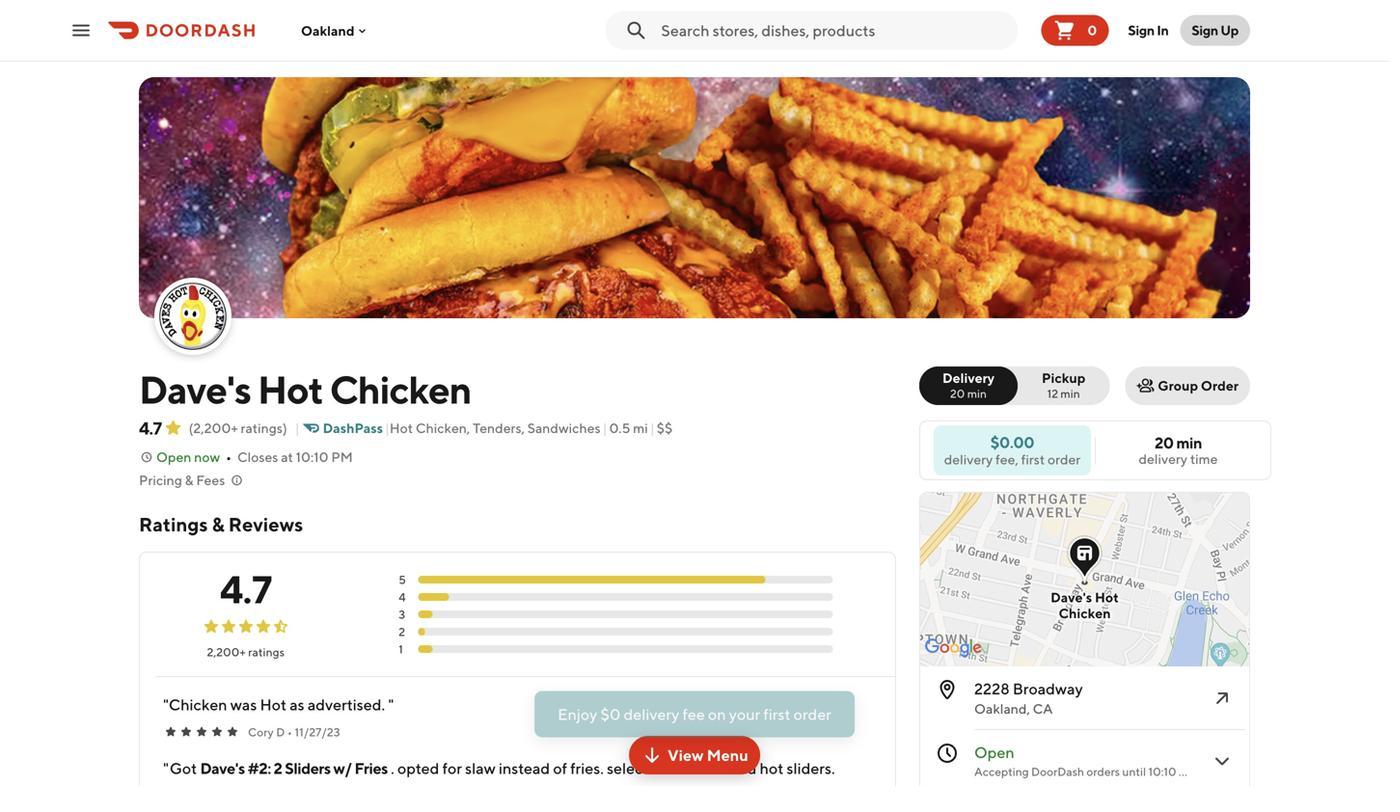 Task type: describe. For each thing, give the bounding box(es) containing it.
0 horizontal spatial •
[[226, 449, 232, 465]]

delivery 20 min
[[943, 370, 995, 400]]

cory
[[248, 726, 274, 739]]

open for open now
[[156, 449, 191, 465]]

open for open accepting doordash orders until 10:10 pm
[[974, 743, 1015, 762]]

map region
[[832, 253, 1326, 747]]

0 button
[[1041, 15, 1109, 46]]

min inside 20 min delivery time
[[1177, 434, 1202, 452]]

• closes at 10:10 pm
[[226, 449, 353, 465]]

ratings)
[[241, 420, 287, 436]]

(2,200+ ratings) |
[[189, 420, 300, 436]]

doordash
[[1031, 765, 1084, 779]]

fee
[[683, 704, 705, 722]]

find restaurant in google maps image
[[1211, 687, 1234, 710]]

fries
[[355, 759, 388, 778]]

fees
[[196, 472, 225, 488]]

0 vertical spatial pm
[[331, 449, 353, 465]]

(2,200+
[[189, 420, 238, 436]]

dave's #2:     2 sliders w/ fries button
[[200, 758, 388, 779]]

group order button
[[1125, 367, 1250, 405]]

min for delivery
[[967, 387, 987, 400]]

& for ratings
[[212, 513, 225, 536]]

ca
[[1033, 701, 1053, 717]]

open now
[[156, 449, 220, 465]]

2 | from the left
[[385, 420, 390, 436]]

accepting
[[974, 765, 1029, 779]]

until
[[1122, 765, 1146, 779]]

$0
[[601, 704, 621, 722]]

ratings
[[139, 513, 208, 536]]

pricing & fees
[[139, 472, 225, 488]]

view
[[668, 746, 704, 765]]

2,200+ ratings
[[207, 645, 285, 659]]

hot chicken, tenders, sandwiches | 0.5 mi | $$
[[390, 420, 673, 436]]

open accepting doordash orders until 10:10 pm
[[974, 743, 1198, 779]]

your
[[729, 704, 760, 722]]

enjoy
[[558, 704, 598, 722]]

dashpass |
[[323, 420, 390, 436]]

fee,
[[996, 452, 1019, 467]]

2228
[[974, 680, 1010, 698]]

sandwiches
[[527, 420, 601, 436]]

Store search: begin typing to search for stores available on DoorDash text field
[[661, 20, 1011, 41]]

pm inside open accepting doordash orders until 10:10 pm
[[1179, 765, 1198, 779]]

20 min delivery time
[[1139, 434, 1218, 467]]

oakland button
[[301, 22, 370, 38]]

0 horizontal spatial 4.7
[[139, 418, 162, 439]]

dashpass
[[323, 420, 383, 436]]

$0.00 delivery fee, first order
[[944, 433, 1081, 467]]

#2:
[[248, 759, 271, 778]]

powered by google image
[[925, 639, 982, 658]]

0
[[1088, 22, 1097, 38]]

sign in link
[[1117, 11, 1180, 50]]

up
[[1221, 22, 1239, 38]]

3 | from the left
[[603, 420, 607, 436]]

menu
[[707, 746, 749, 765]]

time
[[1190, 451, 1218, 467]]

orders
[[1087, 765, 1120, 779]]

in
[[1157, 22, 1169, 38]]

oakland
[[301, 22, 355, 38]]

2228 broadway oakland, ca
[[974, 680, 1083, 717]]

pricing
[[139, 472, 182, 488]]



Task type: locate. For each thing, give the bounding box(es) containing it.
0 horizontal spatial 2
[[274, 759, 282, 778]]

open menu image
[[69, 19, 93, 42]]

ratings
[[248, 645, 285, 659]]

order
[[1201, 378, 1239, 394]]

min down group order button in the right of the page
[[1177, 434, 1202, 452]]

1 sign from the left
[[1128, 22, 1155, 38]]

min
[[967, 387, 987, 400], [1061, 387, 1080, 400], [1177, 434, 1202, 452]]

2 sign from the left
[[1192, 22, 1218, 38]]

1 | from the left
[[295, 420, 300, 436]]

1 horizontal spatial min
[[1061, 387, 1080, 400]]

1 horizontal spatial 20
[[1155, 434, 1174, 452]]

0 vertical spatial 2
[[399, 625, 405, 639]]

11/27/23
[[295, 726, 340, 739]]

0 horizontal spatial 10:10
[[296, 449, 329, 465]]

delivery
[[1139, 451, 1188, 467], [944, 452, 993, 467], [624, 704, 679, 722]]

delivery for 20 min delivery time
[[1139, 451, 1188, 467]]

$0.00
[[991, 433, 1034, 452]]

sign in
[[1128, 22, 1169, 38]]

0 horizontal spatial &
[[185, 472, 194, 488]]

20
[[950, 387, 965, 400], [1155, 434, 1174, 452]]

0 vertical spatial 4.7
[[139, 418, 162, 439]]

pm down dashpass
[[331, 449, 353, 465]]

0 vertical spatial first
[[1021, 452, 1045, 467]]

delivery left fee,
[[944, 452, 993, 467]]

delivery right $0
[[624, 704, 679, 722]]

sign up link
[[1180, 15, 1250, 46]]

expand store hours image
[[1211, 750, 1234, 773]]

20 inside delivery 20 min
[[950, 387, 965, 400]]

1 vertical spatial 4.7
[[220, 566, 272, 612]]

10:10 right until
[[1149, 765, 1177, 779]]

reviews
[[228, 513, 303, 536]]

group order
[[1158, 378, 1239, 394]]

20 down "delivery"
[[950, 387, 965, 400]]

mi
[[633, 420, 648, 436]]

now
[[194, 449, 220, 465]]

enjoy $0 delivery fee on your first order
[[558, 704, 832, 722]]

0 horizontal spatial pm
[[331, 449, 353, 465]]

4.7 up open now
[[139, 418, 162, 439]]

"
[[163, 696, 169, 714], [388, 696, 394, 714], [163, 759, 169, 778]]

1 vertical spatial 10:10
[[1149, 765, 1177, 779]]

1 vertical spatial order
[[794, 704, 832, 722]]

| up • closes at 10:10 pm
[[295, 420, 300, 436]]

4.7 up 2,200+ ratings on the bottom left
[[220, 566, 272, 612]]

open
[[156, 449, 191, 465], [974, 743, 1015, 762]]

1 horizontal spatial first
[[1021, 452, 1045, 467]]

chicken,
[[416, 420, 470, 436]]

dave's hot chicken
[[139, 367, 471, 412], [1051, 590, 1119, 621], [1051, 590, 1119, 621]]

pm left expand store hours icon
[[1179, 765, 1198, 779]]

on
[[708, 704, 726, 722]]

0 horizontal spatial sign
[[1128, 22, 1155, 38]]

order right your
[[794, 704, 832, 722]]

sign left in at the top of page
[[1128, 22, 1155, 38]]

1 horizontal spatial •
[[287, 726, 292, 739]]

10:10 right at at the bottom of page
[[296, 449, 329, 465]]

1 horizontal spatial 4.7
[[220, 566, 272, 612]]

1 horizontal spatial 2
[[399, 625, 405, 639]]

1 horizontal spatial open
[[974, 743, 1015, 762]]

open up accepting
[[974, 743, 1015, 762]]

dave's #2:     2 sliders w/ fries
[[200, 759, 388, 778]]

None radio
[[919, 367, 1018, 405]]

delivery left 'time'
[[1139, 451, 1188, 467]]

group
[[1158, 378, 1198, 394]]

10:10 inside open accepting doordash orders until 10:10 pm
[[1149, 765, 1177, 779]]

at
[[281, 449, 293, 465]]

min inside delivery 20 min
[[967, 387, 987, 400]]

chicken
[[330, 367, 471, 412], [1059, 605, 1111, 621], [1059, 605, 1111, 621]]

| right dashpass
[[385, 420, 390, 436]]

order methods option group
[[919, 367, 1110, 405]]

1 horizontal spatial 10:10
[[1149, 765, 1177, 779]]

pm
[[331, 449, 353, 465], [1179, 765, 1198, 779]]

delivery inside $0.00 delivery fee, first order
[[944, 452, 993, 467]]

• right "now"
[[226, 449, 232, 465]]

broadway
[[1013, 680, 1083, 698]]

0 vertical spatial •
[[226, 449, 232, 465]]

order inside $0.00 delivery fee, first order
[[1048, 452, 1081, 467]]

closes
[[237, 449, 278, 465]]

0 horizontal spatial 20
[[950, 387, 965, 400]]

min down "delivery"
[[967, 387, 987, 400]]

min inside pickup 12 min
[[1061, 387, 1080, 400]]

first inside $0.00 delivery fee, first order
[[1021, 452, 1045, 467]]

first right fee,
[[1021, 452, 1045, 467]]

ratings & reviews
[[139, 513, 303, 536]]

2 horizontal spatial delivery
[[1139, 451, 1188, 467]]

&
[[185, 472, 194, 488], [212, 513, 225, 536]]

0.5
[[609, 420, 630, 436]]

|
[[295, 420, 300, 436], [385, 420, 390, 436], [603, 420, 607, 436], [650, 420, 655, 436]]

0 horizontal spatial min
[[967, 387, 987, 400]]

20 inside 20 min delivery time
[[1155, 434, 1174, 452]]

1 horizontal spatial &
[[212, 513, 225, 536]]

expand store hours image
[[1211, 578, 1234, 601]]

1 vertical spatial &
[[212, 513, 225, 536]]

2 inside dave's #2:     2 sliders w/ fries button
[[274, 759, 282, 778]]

1 horizontal spatial order
[[1048, 452, 1081, 467]]

2
[[399, 625, 405, 639], [274, 759, 282, 778]]

1 vertical spatial open
[[974, 743, 1015, 762]]

2 right #2:
[[274, 759, 282, 778]]

expand store hours button
[[924, 559, 1246, 620]]

delivery for enjoy $0 delivery fee on your first order
[[624, 704, 679, 722]]

0 horizontal spatial order
[[794, 704, 832, 722]]

20 left 'time'
[[1155, 434, 1174, 452]]

delivery
[[943, 370, 995, 386]]

pickup 12 min
[[1042, 370, 1086, 400]]

None radio
[[1006, 367, 1110, 405]]

open inside open accepting doordash orders until 10:10 pm
[[974, 743, 1015, 762]]

first right your
[[764, 704, 791, 722]]

first
[[1021, 452, 1045, 467], [764, 704, 791, 722]]

sign for sign up
[[1192, 22, 1218, 38]]

dave's inside button
[[200, 759, 245, 778]]

cory d • 11/27/23
[[248, 726, 340, 739]]

4.7
[[139, 418, 162, 439], [220, 566, 272, 612]]

dave's hot chicken image
[[139, 77, 1250, 318], [156, 280, 230, 353]]

| right mi
[[650, 420, 655, 436]]

& for pricing
[[185, 472, 194, 488]]

1 vertical spatial •
[[287, 726, 292, 739]]

1 horizontal spatial delivery
[[944, 452, 993, 467]]

1 vertical spatial 2
[[274, 759, 282, 778]]

3
[[399, 608, 405, 621]]

0 horizontal spatial delivery
[[624, 704, 679, 722]]

0 horizontal spatial open
[[156, 449, 191, 465]]

5
[[399, 573, 406, 587]]

sign for sign in
[[1128, 22, 1155, 38]]

view menu button
[[629, 736, 760, 775]]

tenders,
[[473, 420, 525, 436]]

2 horizontal spatial min
[[1177, 434, 1202, 452]]

w/
[[333, 759, 352, 778]]

| left the "0.5"
[[603, 420, 607, 436]]

$$
[[657, 420, 673, 436]]

none radio containing delivery
[[919, 367, 1018, 405]]

dave's
[[139, 367, 251, 412], [1051, 590, 1092, 605], [1051, 590, 1092, 605], [200, 759, 245, 778]]

sliders
[[285, 759, 331, 778]]

2,200+
[[207, 645, 246, 659]]

& left fees
[[185, 472, 194, 488]]

0 horizontal spatial first
[[764, 704, 791, 722]]

sign
[[1128, 22, 1155, 38], [1192, 22, 1218, 38]]

oakland,
[[974, 701, 1030, 717]]

none radio containing pickup
[[1006, 367, 1110, 405]]

0 vertical spatial &
[[185, 472, 194, 488]]

12
[[1047, 387, 1058, 400]]

• right d
[[287, 726, 292, 739]]

order
[[1048, 452, 1081, 467], [794, 704, 832, 722]]

1 vertical spatial 20
[[1155, 434, 1174, 452]]

0 vertical spatial 10:10
[[296, 449, 329, 465]]

min for pickup
[[1061, 387, 1080, 400]]

pickup
[[1042, 370, 1086, 386]]

sign up
[[1192, 22, 1239, 38]]

0 vertical spatial open
[[156, 449, 191, 465]]

pricing & fees button
[[139, 471, 244, 490]]

4
[[399, 590, 406, 604]]

& right ratings
[[212, 513, 225, 536]]

min down the pickup
[[1061, 387, 1080, 400]]

2 down 3
[[399, 625, 405, 639]]

view menu
[[668, 746, 749, 765]]

order right $0.00 at the bottom of the page
[[1048, 452, 1081, 467]]

& inside button
[[185, 472, 194, 488]]

1 horizontal spatial pm
[[1179, 765, 1198, 779]]

sign left up
[[1192, 22, 1218, 38]]

delivery inside 20 min delivery time
[[1139, 451, 1188, 467]]

hot
[[258, 367, 323, 412], [390, 420, 413, 436], [1095, 590, 1119, 605], [1095, 590, 1119, 605]]

0 vertical spatial 20
[[950, 387, 965, 400]]

1 vertical spatial first
[[764, 704, 791, 722]]

1 vertical spatial pm
[[1179, 765, 1198, 779]]

1 horizontal spatial sign
[[1192, 22, 1218, 38]]

1
[[399, 643, 403, 656]]

4 | from the left
[[650, 420, 655, 436]]

d
[[276, 726, 285, 739]]

0 vertical spatial order
[[1048, 452, 1081, 467]]

10:10
[[296, 449, 329, 465], [1149, 765, 1177, 779]]

open up the pricing & fees at bottom left
[[156, 449, 191, 465]]

•
[[226, 449, 232, 465], [287, 726, 292, 739]]



Task type: vqa. For each thing, say whether or not it's contained in the screenshot.
the topmost Pm
yes



